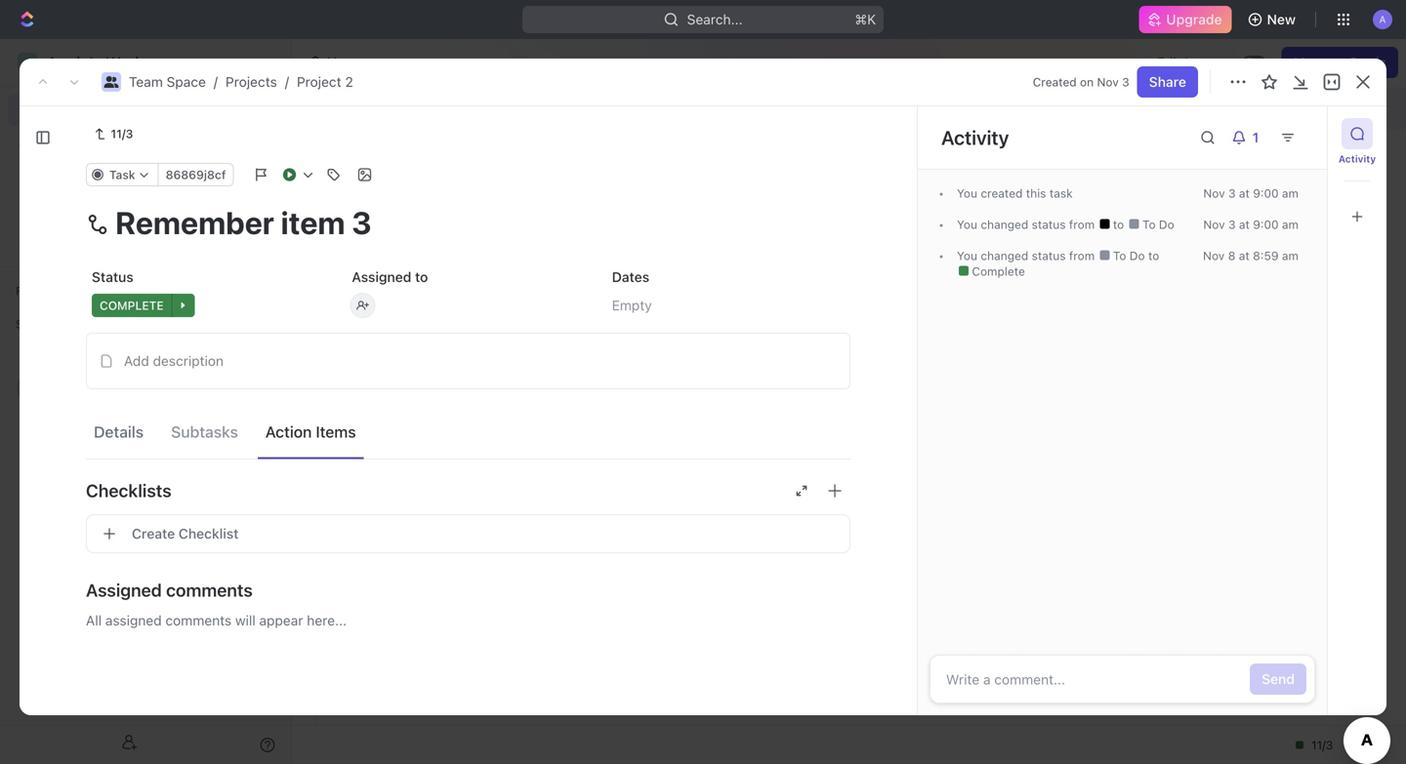 Task type: describe. For each thing, give the bounding box(es) containing it.
edit layout:
[[1157, 54, 1231, 70]]

new button
[[1240, 4, 1307, 35]]

layout
[[768, 100, 810, 116]]

upgrade
[[1166, 11, 1222, 27]]

tree inside sidebar navigation
[[8, 340, 283, 603]]

1 am from the top
[[1282, 187, 1299, 200]]

today
[[1297, 270, 1331, 283]]

1 / from the left
[[214, 74, 218, 90]]

description
[[153, 353, 224, 369]]

drop,
[[936, 100, 969, 116]]

add description button
[[93, 346, 844, 377]]

task
[[109, 168, 135, 182]]

resize
[[1000, 100, 1037, 116]]

• inside untitled • in doc
[[421, 456, 427, 471]]

changed status from for to do
[[977, 218, 1098, 231]]

you created this task
[[957, 187, 1073, 200]]

team space inside tree
[[47, 380, 124, 396]]

create checklist button
[[86, 515, 851, 554]]

dates
[[612, 269, 649, 285]]

send button
[[1250, 664, 1307, 695]]

1 horizontal spatial user group image
[[340, 302, 355, 314]]

1 vertical spatial in
[[421, 549, 432, 565]]

0 vertical spatial projects link
[[226, 74, 277, 90]]

step
[[367, 549, 395, 565]]

create checklist
[[132, 526, 239, 542]]

3 up learn more link
[[1122, 75, 1129, 89]]

nov 3 at 9:00 am for changed status from
[[1203, 218, 1299, 231]]

projects inside sidebar navigation
[[59, 414, 110, 430]]

nov left "8"
[[1203, 249, 1225, 263]]

alert containing 🏡 customize your home! turning on edit layout allows you to drag, drop, and resize cards.
[[292, 87, 1406, 130]]

comments inside dropdown button
[[166, 580, 253, 601]]

nov down 1 dropdown button
[[1203, 187, 1225, 200]]

0 vertical spatial in
[[431, 456, 442, 472]]

changed for complete
[[981, 249, 1028, 263]]

0 vertical spatial team space
[[367, 299, 444, 315]]

2
[[345, 74, 353, 90]]

user group image inside sidebar navigation
[[20, 383, 35, 394]]

recents
[[340, 236, 400, 254]]

add
[[124, 353, 149, 369]]

‎task 1
[[398, 701, 437, 717]]

all
[[86, 613, 102, 629]]

dashboards
[[47, 202, 123, 218]]

🏡 customize your home! turning on edit layout allows you to drag, drop, and resize cards. learn more
[[504, 100, 1155, 116]]

0 vertical spatial team
[[129, 74, 163, 90]]

1 you from the top
[[957, 187, 977, 200]]

home link
[[8, 95, 283, 126]]

status for complete
[[1032, 249, 1066, 263]]

layout:
[[1185, 54, 1231, 70]]

new
[[1267, 11, 1296, 27]]

subtasks
[[171, 423, 238, 441]]

appear
[[259, 613, 303, 629]]

cards
[[1348, 54, 1387, 70]]

3 up "8"
[[1228, 218, 1236, 231]]

subtasks button
[[163, 414, 246, 450]]

a button
[[1367, 4, 1398, 35]]

assigned for assigned comments
[[86, 580, 162, 601]]

here...
[[307, 613, 347, 629]]

complete inside the task sidebar content section
[[969, 265, 1025, 278]]

1 vertical spatial projects link
[[59, 406, 228, 437]]

spaces
[[16, 317, 57, 331]]

0 vertical spatial home
[[327, 54, 364, 70]]

nov 8 at 8:59 am
[[1203, 249, 1299, 263]]

you for to do
[[957, 218, 977, 231]]

1 at from the top
[[1239, 187, 1250, 200]]

86869j8cf
[[166, 168, 226, 182]]

assigned comments button
[[86, 567, 851, 614]]

project
[[297, 74, 341, 90]]

nov up 'nov 8 at 8:59 am' in the top of the page
[[1203, 218, 1225, 231]]

all assigned comments will appear here...
[[86, 613, 347, 629]]

manage cards button
[[1282, 47, 1398, 78]]

share
[[1149, 74, 1186, 90]]

action
[[265, 423, 312, 441]]

home!
[[624, 100, 665, 116]]

1 vertical spatial team space link
[[332, 292, 832, 323]]

space inside sidebar navigation
[[85, 380, 124, 396]]

0 horizontal spatial edit
[[740, 100, 764, 116]]

attend
[[367, 268, 409, 284]]

from for complete
[[1069, 249, 1095, 263]]

inbox
[[47, 135, 81, 151]]

assigned
[[105, 613, 162, 629]]

manage
[[1294, 54, 1345, 70]]

3 right step
[[398, 549, 407, 565]]

send
[[1262, 671, 1295, 687]]

9:00 for created this task
[[1253, 187, 1279, 200]]

will
[[235, 613, 256, 629]]

0 vertical spatial to do
[[1139, 218, 1174, 231]]

user group image
[[104, 76, 119, 88]]

this
[[1026, 187, 1046, 200]]

1 vertical spatial to do
[[1110, 249, 1148, 263]]

more
[[1122, 100, 1155, 116]]

9:00 for changed status from
[[1253, 218, 1279, 231]]

0 vertical spatial ‎task
[[435, 549, 464, 565]]

team inside sidebar navigation
[[47, 380, 81, 396]]

assigned comments
[[86, 580, 253, 601]]

add description
[[124, 353, 224, 369]]

share button
[[1137, 66, 1198, 98]]

from for to do
[[1069, 218, 1095, 231]]

1 inside dropdown button
[[1253, 129, 1259, 145]]

at for complete
[[1239, 249, 1250, 263]]

1 vertical spatial on
[[720, 100, 736, 116]]



Task type: locate. For each thing, give the bounding box(es) containing it.
1 vertical spatial •
[[411, 550, 417, 565]]

untitled • in doc
[[367, 456, 471, 472]]

nov 3 at 9:00 am
[[1203, 187, 1299, 200], [1203, 218, 1299, 231]]

9:00 down 1 dropdown button
[[1253, 187, 1279, 200]]

1 vertical spatial team space
[[47, 380, 124, 396]]

nov
[[1097, 75, 1119, 89], [1203, 187, 1225, 200], [1203, 218, 1225, 231], [1203, 249, 1225, 263]]

your
[[592, 100, 620, 116]]

activity down cards
[[1339, 153, 1376, 165]]

nov 3 at 9:00 am down 1 dropdown button
[[1203, 187, 1299, 200]]

details
[[94, 423, 144, 441]]

1 vertical spatial you
[[957, 218, 977, 231]]

0 horizontal spatial team space
[[47, 380, 124, 396]]

2 at from the top
[[1239, 218, 1250, 231]]

0 horizontal spatial on
[[720, 100, 736, 116]]

to do
[[1139, 218, 1174, 231], [1110, 249, 1148, 263]]

86869j8cf button
[[158, 163, 234, 187]]

0 vertical spatial you
[[957, 187, 977, 200]]

action items
[[265, 423, 356, 441]]

you
[[856, 100, 879, 116]]

1 horizontal spatial projects
[[226, 74, 277, 90]]

assigned for assigned to
[[352, 269, 411, 285]]

user group image down spaces
[[20, 383, 35, 394]]

2 9:00 from the top
[[1253, 218, 1279, 231]]

1 vertical spatial edit
[[740, 100, 764, 116]]

a
[[1379, 13, 1386, 25]]

1 button
[[1224, 122, 1272, 153]]

status
[[92, 269, 134, 285]]

0 vertical spatial at
[[1239, 187, 1250, 200]]

comments down assigned comments
[[165, 613, 232, 629]]

changed status from for complete
[[977, 249, 1098, 263]]

team space link up home link
[[129, 74, 206, 90]]

favorites button
[[8, 279, 87, 303]]

projects left project
[[226, 74, 277, 90]]

0 vertical spatial projects
[[226, 74, 277, 90]]

am
[[1282, 187, 1299, 200], [1282, 218, 1299, 231], [1282, 249, 1299, 263]]

dashboard link
[[332, 323, 832, 354]]

nov up learn
[[1097, 75, 1119, 89]]

tree
[[8, 340, 283, 603]]

team space up dashboard
[[367, 299, 444, 315]]

0 vertical spatial 9:00
[[1253, 187, 1279, 200]]

1 from from the top
[[1069, 218, 1095, 231]]

task sidebar navigation tab list
[[1336, 118, 1379, 232]]

/
[[214, 74, 218, 90], [285, 74, 289, 90]]

activity down and
[[941, 126, 1009, 149]]

Edit task name text field
[[86, 204, 851, 241]]

edit up share
[[1157, 54, 1181, 70]]

2 / from the left
[[285, 74, 289, 90]]

from
[[1069, 218, 1095, 231], [1069, 249, 1095, 263]]

team space link for user group icon in sidebar navigation
[[47, 373, 279, 404]]

0 vertical spatial assigned
[[352, 269, 411, 285]]

favorites
[[16, 284, 67, 298]]

1 vertical spatial user group image
[[20, 383, 35, 394]]

agenda
[[881, 236, 938, 254]]

complete inside dropdown button
[[100, 299, 164, 312]]

1 vertical spatial changed
[[981, 249, 1028, 263]]

in right step
[[421, 549, 432, 565]]

drag,
[[899, 100, 932, 116]]

1 horizontal spatial ‎task
[[435, 549, 464, 565]]

/ up home link
[[214, 74, 218, 90]]

in
[[431, 456, 442, 472], [421, 549, 432, 565]]

changed for to do
[[981, 218, 1028, 231]]

checklists button
[[86, 468, 851, 515]]

1 9:00 from the top
[[1253, 187, 1279, 200]]

am for complete
[[1282, 249, 1299, 263]]

0 vertical spatial user group image
[[340, 302, 355, 314]]

team space link for user group image
[[129, 74, 206, 90]]

• right untitled
[[421, 456, 427, 471]]

⌘k
[[855, 11, 876, 27]]

projects link
[[226, 74, 277, 90], [59, 406, 228, 437]]

1 vertical spatial from
[[1069, 249, 1095, 263]]

2 changed from the top
[[981, 249, 1028, 263]]

•
[[421, 456, 427, 471], [411, 550, 417, 565]]

good afternoon, apple
[[339, 166, 577, 193]]

1 vertical spatial am
[[1282, 218, 1299, 231]]

comments
[[166, 580, 253, 601], [165, 613, 232, 629]]

create
[[132, 526, 175, 542]]

space up home link
[[167, 74, 206, 90]]

2 vertical spatial at
[[1239, 249, 1250, 263]]

dashboards link
[[8, 194, 283, 226]]

team space link down dates
[[332, 292, 832, 323]]

you right agenda
[[957, 249, 977, 263]]

2 from from the top
[[1069, 249, 1095, 263]]

learn more link
[[1083, 100, 1155, 116]]

am up 'nov 8 at 8:59 am' in the top of the page
[[1282, 218, 1299, 231]]

meeting
[[413, 268, 464, 284]]

• inside step 3 • in ‎task 1
[[411, 550, 417, 565]]

manage cards
[[1294, 54, 1387, 70]]

1 vertical spatial home
[[47, 102, 85, 118]]

🏡
[[504, 100, 518, 116]]

projects link left project
[[226, 74, 277, 90]]

‎task
[[435, 549, 464, 565], [398, 701, 427, 717]]

am left "task sidebar navigation" tab list
[[1282, 187, 1299, 200]]

2 status from the top
[[1032, 249, 1066, 263]]

comments up all assigned comments will appear here...
[[166, 580, 253, 601]]

nov 3 at 9:00 am up 'nov 8 at 8:59 am' in the top of the page
[[1203, 218, 1299, 231]]

/ left project
[[285, 74, 289, 90]]

user group image down assigned to
[[340, 302, 355, 314]]

in left doc
[[431, 456, 442, 472]]

apple
[[515, 166, 577, 193]]

0 horizontal spatial projects
[[59, 414, 110, 430]]

am for to do
[[1282, 218, 1299, 231]]

created
[[981, 187, 1023, 200]]

1 horizontal spatial complete
[[969, 265, 1025, 278]]

1 horizontal spatial activity
[[1339, 153, 1376, 165]]

am right the 8:59
[[1282, 249, 1299, 263]]

status for to do
[[1032, 218, 1066, 231]]

items
[[316, 423, 356, 441]]

1 vertical spatial nov 3 at 9:00 am
[[1203, 218, 1299, 231]]

1 nov 3 at 9:00 am from the top
[[1203, 187, 1299, 200]]

space down "attend meeting"
[[405, 299, 444, 315]]

0 vertical spatial changed status from
[[977, 218, 1098, 231]]

on up learn
[[1080, 75, 1094, 89]]

sidebar navigation
[[0, 39, 292, 765]]

team space up details button
[[47, 380, 124, 396]]

1 horizontal spatial edit
[[1157, 54, 1181, 70]]

0 vertical spatial am
[[1282, 187, 1299, 200]]

home up 2
[[327, 54, 364, 70]]

2 vertical spatial space
[[85, 380, 124, 396]]

user group image
[[340, 302, 355, 314], [20, 383, 35, 394]]

at down 1 dropdown button
[[1239, 187, 1250, 200]]

at
[[1239, 187, 1250, 200], [1239, 218, 1250, 231], [1239, 249, 1250, 263]]

0 vertical spatial comments
[[166, 580, 253, 601]]

2 horizontal spatial team
[[367, 299, 401, 315]]

allows
[[814, 100, 853, 116]]

complete
[[969, 265, 1025, 278], [100, 299, 164, 312]]

task
[[1050, 187, 1073, 200]]

0 vertical spatial nov 3 at 9:00 am
[[1203, 187, 1299, 200]]

1 changed from the top
[[981, 218, 1028, 231]]

1
[[1253, 129, 1259, 145], [468, 549, 474, 565], [344, 701, 350, 717], [431, 701, 437, 717]]

1 vertical spatial complete
[[100, 299, 164, 312]]

2 am from the top
[[1282, 218, 1299, 231]]

at up 'nov 8 at 8:59 am' in the top of the page
[[1239, 218, 1250, 231]]

home up inbox
[[47, 102, 85, 118]]

you
[[957, 187, 977, 200], [957, 218, 977, 231], [957, 249, 977, 263]]

on right turning
[[720, 100, 736, 116]]

priority
[[1026, 667, 1066, 681]]

assigned down the "recents"
[[352, 269, 411, 285]]

3 you from the top
[[957, 249, 977, 263]]

11/3 link
[[86, 122, 141, 145]]

customize
[[522, 100, 589, 116]]

1 horizontal spatial home
[[327, 54, 364, 70]]

1 vertical spatial status
[[1032, 249, 1066, 263]]

0 vertical spatial complete
[[969, 265, 1025, 278]]

untitled
[[367, 456, 417, 472]]

0 horizontal spatial •
[[411, 550, 417, 565]]

0 horizontal spatial /
[[214, 74, 218, 90]]

3 at from the top
[[1239, 249, 1250, 263]]

1 vertical spatial team
[[367, 299, 401, 315]]

11/3
[[111, 127, 133, 141]]

0 vertical spatial activity
[[941, 126, 1009, 149]]

complete down created
[[969, 265, 1025, 278]]

complete button
[[86, 288, 330, 323]]

0 horizontal spatial activity
[[941, 126, 1009, 149]]

team down assigned to
[[367, 299, 401, 315]]

dashboard
[[367, 331, 436, 347]]

1 horizontal spatial /
[[285, 74, 289, 90]]

0 vertical spatial space
[[167, 74, 206, 90]]

doc
[[446, 456, 471, 472]]

1 horizontal spatial assigned
[[352, 269, 411, 285]]

empty
[[612, 297, 652, 313]]

1 status from the top
[[1032, 218, 1066, 231]]

1 horizontal spatial do
[[1159, 218, 1174, 231]]

projects
[[226, 74, 277, 90], [59, 414, 110, 430]]

0 horizontal spatial team
[[47, 380, 81, 396]]

space up details on the left of the page
[[85, 380, 124, 396]]

9:00 up the 8:59
[[1253, 218, 1279, 231]]

0 vertical spatial do
[[1159, 218, 1174, 231]]

1 vertical spatial changed status from
[[977, 249, 1098, 263]]

2 vertical spatial team
[[47, 380, 81, 396]]

1 vertical spatial do
[[1130, 249, 1145, 263]]

task button
[[86, 163, 159, 187]]

alert
[[292, 87, 1406, 130]]

0 vertical spatial on
[[1080, 75, 1094, 89]]

team up home link
[[129, 74, 163, 90]]

1 vertical spatial comments
[[165, 613, 232, 629]]

assigned to
[[352, 269, 428, 285]]

8
[[1228, 249, 1236, 263]]

2 you from the top
[[957, 218, 977, 231]]

1 vertical spatial projects
[[59, 414, 110, 430]]

0 horizontal spatial do
[[1130, 249, 1145, 263]]

0 horizontal spatial user group image
[[20, 383, 35, 394]]

2 vertical spatial you
[[957, 249, 977, 263]]

created on nov 3
[[1033, 75, 1129, 89]]

turning
[[669, 100, 717, 116]]

8:59
[[1253, 249, 1279, 263]]

1 horizontal spatial space
[[167, 74, 206, 90]]

1 vertical spatial activity
[[1339, 153, 1376, 165]]

afternoon,
[[402, 166, 510, 193]]

2 nov 3 at 9:00 am from the top
[[1203, 218, 1299, 231]]

team down spaces
[[47, 380, 81, 396]]

you left created
[[957, 187, 977, 200]]

0 horizontal spatial assigned
[[86, 580, 162, 601]]

0 vertical spatial •
[[421, 456, 427, 471]]

0 horizontal spatial space
[[85, 380, 124, 396]]

projects link down 'add' on the top of the page
[[59, 406, 228, 437]]

2 changed status from from the top
[[977, 249, 1098, 263]]

learn
[[1083, 100, 1119, 116]]

team space link down add description
[[47, 373, 279, 404]]

0 vertical spatial edit
[[1157, 54, 1181, 70]]

1 vertical spatial at
[[1239, 218, 1250, 231]]

1 vertical spatial space
[[405, 299, 444, 315]]

empty button
[[606, 288, 851, 323]]

activity inside the task sidebar content section
[[941, 126, 1009, 149]]

2 vertical spatial am
[[1282, 249, 1299, 263]]

you for complete
[[957, 249, 977, 263]]

at right "8"
[[1239, 249, 1250, 263]]

step 3 • in ‎task 1
[[367, 549, 474, 565]]

1 vertical spatial ‎task
[[398, 701, 427, 717]]

assigned up assigned
[[86, 580, 162, 601]]

assigned inside dropdown button
[[86, 580, 162, 601]]

0 vertical spatial changed
[[981, 218, 1028, 231]]

0 horizontal spatial home
[[47, 102, 85, 118]]

1 horizontal spatial team
[[129, 74, 163, 90]]

edit left layout
[[740, 100, 764, 116]]

good
[[339, 166, 397, 193]]

activity inside "task sidebar navigation" tab list
[[1339, 153, 1376, 165]]

task sidebar content section
[[913, 106, 1327, 716]]

today button
[[1289, 265, 1339, 288]]

2 horizontal spatial space
[[405, 299, 444, 315]]

tree containing team space
[[8, 340, 283, 603]]

team space / projects / project 2
[[129, 74, 353, 90]]

3 down 1 dropdown button
[[1228, 187, 1236, 200]]

3 am from the top
[[1282, 249, 1299, 263]]

you down you created this task
[[957, 218, 977, 231]]

at for to do
[[1239, 218, 1250, 231]]

1 vertical spatial 9:00
[[1253, 218, 1279, 231]]

status
[[1032, 218, 1066, 231], [1032, 249, 1066, 263]]

projects up checklists
[[59, 414, 110, 430]]

1 horizontal spatial on
[[1080, 75, 1094, 89]]

1 horizontal spatial team space
[[367, 299, 444, 315]]

action items button
[[258, 414, 364, 450]]

0 horizontal spatial ‎task
[[398, 701, 427, 717]]

1 horizontal spatial •
[[421, 456, 427, 471]]

search...
[[687, 11, 743, 27]]

upgrade link
[[1139, 6, 1232, 33]]

complete down status
[[100, 299, 164, 312]]

0 horizontal spatial complete
[[100, 299, 164, 312]]

assigned
[[352, 269, 411, 285], [86, 580, 162, 601]]

nov 3 at 9:00 am for created this task
[[1203, 187, 1299, 200]]

1 changed status from from the top
[[977, 218, 1098, 231]]

project 2 link
[[297, 74, 353, 90]]

team space
[[367, 299, 444, 315], [47, 380, 124, 396]]

• right step
[[411, 550, 417, 565]]

team space link inside tree
[[47, 373, 279, 404]]

0 vertical spatial status
[[1032, 218, 1066, 231]]

0 vertical spatial from
[[1069, 218, 1095, 231]]

home inside home link
[[47, 102, 85, 118]]

3
[[1122, 75, 1129, 89], [1228, 187, 1236, 200], [1228, 218, 1236, 231], [398, 549, 407, 565]]

home
[[327, 54, 364, 70], [47, 102, 85, 118]]

0 vertical spatial team space link
[[129, 74, 206, 90]]

2 vertical spatial team space link
[[47, 373, 279, 404]]

1 vertical spatial assigned
[[86, 580, 162, 601]]

checklist
[[178, 526, 239, 542]]

created
[[1033, 75, 1077, 89]]

changed
[[981, 218, 1028, 231], [981, 249, 1028, 263]]



Task type: vqa. For each thing, say whether or not it's contained in the screenshot.
Tuesda y's y
no



